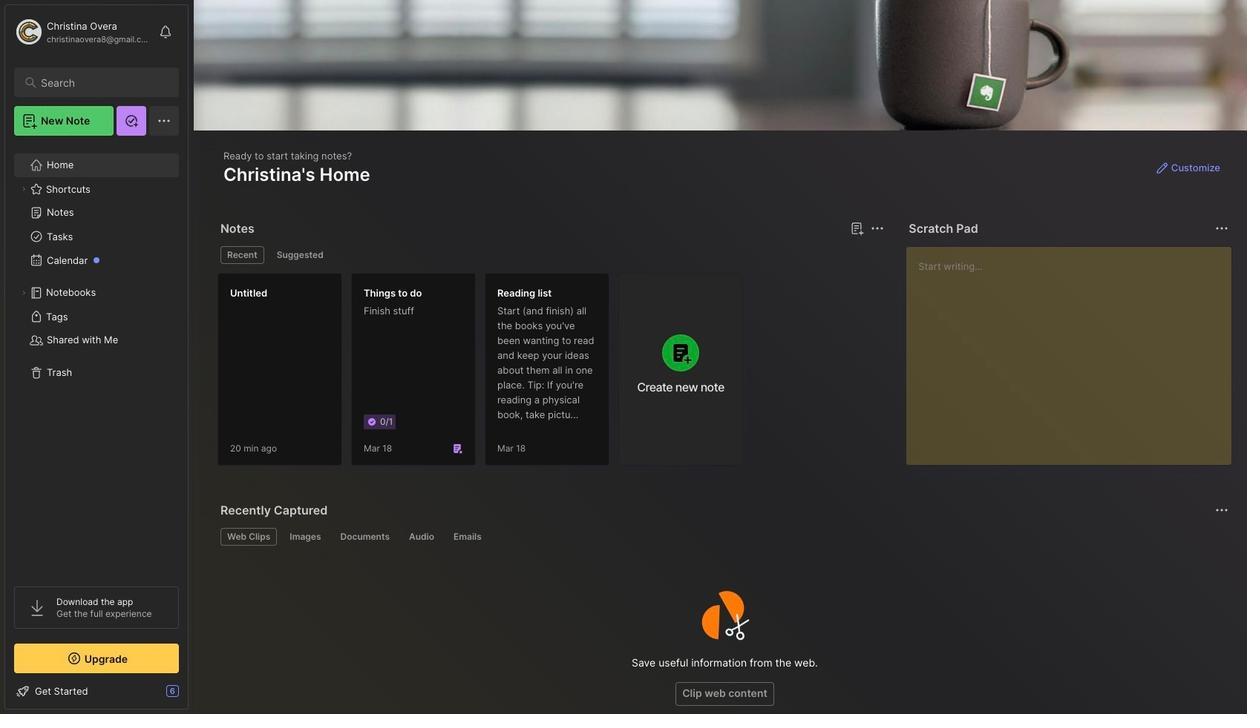 Task type: vqa. For each thing, say whether or not it's contained in the screenshot.
the right notes
no



Task type: locate. For each thing, give the bounding box(es) containing it.
row group
[[218, 273, 752, 475]]

tab
[[220, 246, 264, 264], [270, 246, 330, 264], [220, 529, 277, 546], [283, 529, 328, 546], [334, 529, 396, 546], [402, 529, 441, 546], [447, 529, 488, 546]]

More actions field
[[867, 218, 888, 239], [1211, 218, 1232, 239], [1211, 500, 1232, 521]]

none search field inside main element
[[41, 73, 166, 91]]

tab list
[[220, 246, 882, 264], [220, 529, 1226, 546]]

tree
[[5, 145, 188, 574]]

Search text field
[[41, 76, 166, 90]]

0 vertical spatial tab list
[[220, 246, 882, 264]]

1 vertical spatial tab list
[[220, 529, 1226, 546]]

Account field
[[14, 17, 151, 47]]

2 tab list from the top
[[220, 529, 1226, 546]]

more actions image
[[869, 220, 887, 238], [1213, 220, 1231, 238], [1213, 502, 1231, 520]]

None search field
[[41, 73, 166, 91]]



Task type: describe. For each thing, give the bounding box(es) containing it.
click to collapse image
[[187, 687, 199, 705]]

Start writing… text field
[[919, 247, 1231, 454]]

Help and Learning task checklist field
[[5, 680, 188, 704]]

1 tab list from the top
[[220, 246, 882, 264]]

tree inside main element
[[5, 145, 188, 574]]

expand notebooks image
[[19, 289, 28, 298]]

main element
[[0, 0, 193, 715]]



